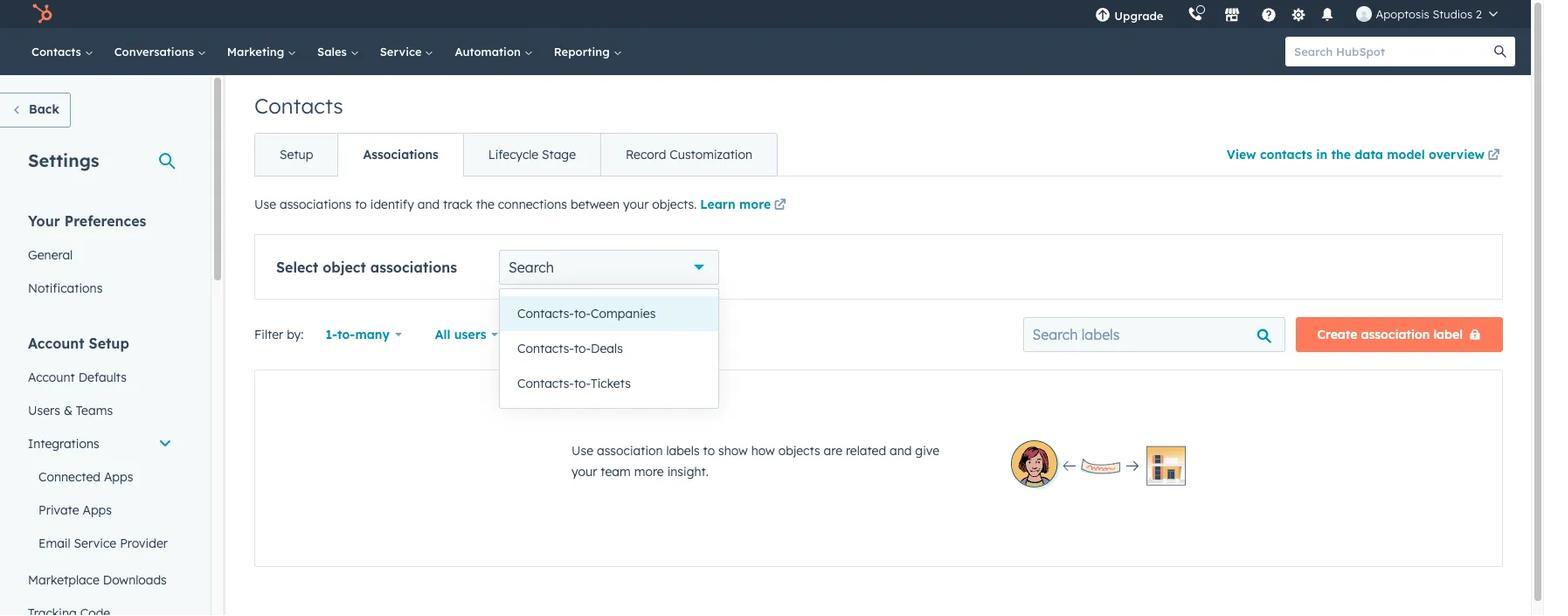 Task type: vqa. For each thing, say whether or not it's contained in the screenshot.
the bottommost Page
no



Task type: describe. For each thing, give the bounding box(es) containing it.
marketplaces image
[[1225, 8, 1240, 24]]

menu containing apoptosis studios 2
[[1083, 0, 1510, 28]]

general link
[[17, 239, 183, 272]]

marketplace downloads
[[28, 572, 167, 588]]

objects
[[778, 443, 820, 459]]

&
[[64, 403, 72, 419]]

help button
[[1254, 0, 1284, 28]]

apps for connected apps
[[104, 469, 133, 485]]

between
[[571, 197, 620, 212]]

filter
[[254, 327, 283, 343]]

use association labels to show how objects are related and give your team more insight.
[[572, 443, 939, 480]]

many
[[355, 327, 390, 343]]

contacts-to-companies button
[[500, 296, 718, 331]]

back
[[29, 101, 59, 117]]

sales link
[[307, 28, 369, 75]]

lifecycle stage link
[[463, 134, 600, 176]]

private apps link
[[17, 494, 183, 527]]

view
[[1227, 147, 1256, 163]]

use for use association labels to show how objects are related and give your team more insight.
[[572, 443, 593, 459]]

connected apps link
[[17, 461, 183, 494]]

record
[[626, 147, 666, 163]]

learn more
[[700, 197, 771, 212]]

email service provider link
[[17, 527, 183, 560]]

1 vertical spatial setup
[[89, 335, 129, 352]]

create
[[1317, 327, 1358, 343]]

account setup element
[[17, 334, 183, 615]]

hubspot image
[[31, 3, 52, 24]]

defaults
[[78, 370, 127, 385]]

object
[[323, 259, 366, 276]]

show
[[718, 443, 748, 459]]

filter by:
[[254, 327, 304, 343]]

search button
[[1486, 37, 1515, 66]]

users & teams
[[28, 403, 113, 419]]

contacts link
[[21, 28, 104, 75]]

1 vertical spatial associations
[[370, 259, 457, 276]]

objects.
[[652, 197, 697, 212]]

studios
[[1433, 7, 1473, 21]]

all users button
[[424, 317, 510, 352]]

connected apps
[[38, 469, 133, 485]]

Search labels search field
[[1023, 317, 1285, 352]]

by:
[[287, 327, 304, 343]]

select
[[276, 259, 318, 276]]

give
[[915, 443, 939, 459]]

downloads
[[103, 572, 167, 588]]

notifications link
[[17, 272, 183, 305]]

marketplace downloads link
[[17, 564, 183, 597]]

tara schultz image
[[1357, 6, 1372, 22]]

0 vertical spatial setup
[[280, 147, 313, 163]]

use for use associations to identify and track the connections between your objects.
[[254, 197, 276, 212]]

in
[[1316, 147, 1328, 163]]

settings
[[28, 149, 99, 171]]

create association label
[[1317, 327, 1463, 343]]

and inside use association labels to show how objects are related and give your team more insight.
[[890, 443, 912, 459]]

email
[[38, 536, 70, 551]]

contacts-to-deals
[[517, 341, 623, 357]]

model
[[1387, 147, 1425, 163]]

search image
[[1494, 45, 1507, 58]]

1-to-many button
[[314, 317, 413, 352]]

private
[[38, 502, 79, 518]]

0 vertical spatial and
[[417, 197, 440, 212]]

learn more link
[[700, 196, 789, 217]]

calling icon image
[[1188, 7, 1204, 23]]

reporting
[[554, 45, 613, 59]]

contacts-to-tickets button
[[500, 366, 718, 401]]

back link
[[0, 93, 71, 128]]

hubspot link
[[21, 3, 66, 24]]

to- for companies
[[574, 306, 591, 322]]

conversations
[[114, 45, 197, 59]]

view contacts in the data model overview link
[[1227, 135, 1503, 176]]

to inside use association labels to show how objects are related and give your team more insight.
[[703, 443, 715, 459]]

notifications
[[28, 281, 103, 296]]

contacts-to-deals button
[[500, 331, 718, 366]]

marketplaces button
[[1214, 0, 1251, 28]]

companies
[[591, 306, 656, 322]]

deals
[[591, 341, 623, 357]]

reporting link
[[543, 28, 632, 75]]

your preferences
[[28, 212, 146, 230]]

overview
[[1429, 147, 1485, 163]]

associations
[[363, 147, 438, 163]]

1-to-many
[[325, 327, 390, 343]]

private apps
[[38, 502, 112, 518]]

the inside view contacts in the data model overview link
[[1331, 147, 1351, 163]]

to- for many
[[337, 327, 355, 343]]

your preferences element
[[17, 211, 183, 305]]

association for labels
[[597, 443, 663, 459]]

account setup
[[28, 335, 129, 352]]

users
[[28, 403, 60, 419]]

account for account defaults
[[28, 370, 75, 385]]

teams
[[76, 403, 113, 419]]

data
[[1355, 147, 1383, 163]]

apoptosis studios 2 button
[[1346, 0, 1508, 28]]



Task type: locate. For each thing, give the bounding box(es) containing it.
1 account from the top
[[28, 335, 84, 352]]

to- up 'contacts-to-deals'
[[574, 306, 591, 322]]

0 horizontal spatial more
[[634, 464, 664, 480]]

marketing link
[[217, 28, 307, 75]]

connected
[[38, 469, 101, 485]]

2 contacts- from the top
[[517, 341, 574, 357]]

1 vertical spatial association
[[597, 443, 663, 459]]

contacts- for contacts-to-companies
[[517, 306, 574, 322]]

0 vertical spatial more
[[739, 197, 771, 212]]

settings image
[[1291, 7, 1306, 23]]

service inside 'link'
[[380, 45, 425, 59]]

automation
[[455, 45, 524, 59]]

0 horizontal spatial to
[[355, 197, 367, 212]]

integrations
[[28, 436, 99, 452]]

1 horizontal spatial to
[[703, 443, 715, 459]]

the right the track
[[476, 197, 494, 212]]

1 horizontal spatial the
[[1331, 147, 1351, 163]]

more inside learn more link
[[739, 197, 771, 212]]

link opens in a new window image
[[1488, 146, 1500, 167], [1488, 149, 1500, 163], [774, 196, 786, 217]]

to-
[[574, 306, 591, 322], [337, 327, 355, 343], [574, 341, 591, 357], [574, 376, 591, 391]]

1 vertical spatial the
[[476, 197, 494, 212]]

more right team
[[634, 464, 664, 480]]

more inside use association labels to show how objects are related and give your team more insight.
[[634, 464, 664, 480]]

1 horizontal spatial more
[[739, 197, 771, 212]]

select object associations
[[276, 259, 457, 276]]

account defaults link
[[17, 361, 183, 394]]

more left link opens in a new window icon
[[739, 197, 771, 212]]

contacts down the hubspot link
[[31, 45, 85, 59]]

your left team
[[572, 464, 597, 480]]

use inside use association labels to show how objects are related and give your team more insight.
[[572, 443, 593, 459]]

to- down contacts-to-companies
[[574, 341, 591, 357]]

0 vertical spatial use
[[254, 197, 276, 212]]

1-
[[325, 327, 337, 343]]

0 vertical spatial contacts
[[31, 45, 85, 59]]

0 vertical spatial account
[[28, 335, 84, 352]]

users
[[454, 327, 486, 343]]

0 horizontal spatial and
[[417, 197, 440, 212]]

0 vertical spatial the
[[1331, 147, 1351, 163]]

to- for deals
[[574, 341, 591, 357]]

to- down 'contacts-to-deals'
[[574, 376, 591, 391]]

and left the track
[[417, 197, 440, 212]]

to- inside popup button
[[337, 327, 355, 343]]

link opens in a new window image
[[774, 199, 786, 212]]

your
[[623, 197, 649, 212], [572, 464, 597, 480]]

marketing
[[227, 45, 288, 59]]

1 horizontal spatial associations
[[370, 259, 457, 276]]

0 vertical spatial apps
[[104, 469, 133, 485]]

1 contacts- from the top
[[517, 306, 574, 322]]

to
[[355, 197, 367, 212], [703, 443, 715, 459]]

apps up private apps link
[[104, 469, 133, 485]]

association up team
[[597, 443, 663, 459]]

use down 'contacts-to-tickets'
[[572, 443, 593, 459]]

preferences
[[64, 212, 146, 230]]

contacts- for contacts-to-deals
[[517, 341, 574, 357]]

0 vertical spatial your
[[623, 197, 649, 212]]

associations down the identify
[[370, 259, 457, 276]]

setup link
[[255, 134, 338, 176]]

how
[[751, 443, 775, 459]]

contacts- for contacts-to-tickets
[[517, 376, 574, 391]]

menu item
[[1176, 0, 1179, 28]]

1 horizontal spatial service
[[380, 45, 425, 59]]

1 horizontal spatial and
[[890, 443, 912, 459]]

to left show at the bottom
[[703, 443, 715, 459]]

to left the identify
[[355, 197, 367, 212]]

provider
[[120, 536, 168, 551]]

0 vertical spatial association
[[1361, 327, 1430, 343]]

menu
[[1083, 0, 1510, 28]]

notifications button
[[1313, 0, 1343, 28]]

1 horizontal spatial your
[[623, 197, 649, 212]]

list box containing contacts-to-companies
[[500, 289, 718, 408]]

create association label button
[[1296, 317, 1503, 352]]

0 horizontal spatial use
[[254, 197, 276, 212]]

to- for tickets
[[574, 376, 591, 391]]

0 horizontal spatial service
[[74, 536, 116, 551]]

customization
[[670, 147, 752, 163]]

view contacts in the data model overview
[[1227, 147, 1485, 163]]

1 vertical spatial more
[[634, 464, 664, 480]]

1 vertical spatial contacts-
[[517, 341, 574, 357]]

1 vertical spatial use
[[572, 443, 593, 459]]

use
[[254, 197, 276, 212], [572, 443, 593, 459]]

Search HubSpot search field
[[1285, 37, 1500, 66]]

1 vertical spatial contacts
[[254, 93, 343, 119]]

help image
[[1261, 8, 1277, 24]]

notifications image
[[1320, 8, 1336, 24]]

1 horizontal spatial setup
[[280, 147, 313, 163]]

use down setup link
[[254, 197, 276, 212]]

0 vertical spatial service
[[380, 45, 425, 59]]

association for label
[[1361, 327, 1430, 343]]

apps for private apps
[[83, 502, 112, 518]]

contacts
[[1260, 147, 1312, 163]]

learn
[[700, 197, 736, 212]]

all users
[[435, 327, 486, 343]]

lifecycle
[[488, 147, 538, 163]]

team
[[601, 464, 631, 480]]

marketplace
[[28, 572, 99, 588]]

stage
[[542, 147, 576, 163]]

2
[[1476, 7, 1482, 21]]

contacts
[[31, 45, 85, 59], [254, 93, 343, 119]]

0 horizontal spatial contacts
[[31, 45, 85, 59]]

contacts up setup link
[[254, 93, 343, 119]]

upgrade
[[1115, 9, 1164, 23]]

apps up "email service provider" link
[[83, 502, 112, 518]]

1 horizontal spatial use
[[572, 443, 593, 459]]

automation link
[[444, 28, 543, 75]]

upgrade image
[[1095, 8, 1111, 24]]

and left give
[[890, 443, 912, 459]]

contacts- down 'contacts-to-deals'
[[517, 376, 574, 391]]

account up "users" on the bottom
[[28, 370, 75, 385]]

lifecycle stage
[[488, 147, 576, 163]]

service
[[380, 45, 425, 59], [74, 536, 116, 551]]

integrations button
[[17, 427, 183, 461]]

associations link
[[338, 134, 463, 176]]

association left label
[[1361, 327, 1430, 343]]

to- right by:
[[337, 327, 355, 343]]

1 vertical spatial to
[[703, 443, 715, 459]]

search
[[509, 259, 554, 276]]

email service provider
[[38, 536, 168, 551]]

1 vertical spatial and
[[890, 443, 912, 459]]

settings link
[[1288, 5, 1309, 23]]

all
[[435, 327, 450, 343]]

contacts-to-companies
[[517, 306, 656, 322]]

identify
[[370, 197, 414, 212]]

the right in
[[1331, 147, 1351, 163]]

sales
[[317, 45, 350, 59]]

1 vertical spatial your
[[572, 464, 597, 480]]

account for account setup
[[28, 335, 84, 352]]

your inside use association labels to show how objects are related and give your team more insight.
[[572, 464, 597, 480]]

1 horizontal spatial association
[[1361, 327, 1430, 343]]

associations down setup link
[[280, 197, 352, 212]]

1 horizontal spatial contacts
[[254, 93, 343, 119]]

2 vertical spatial contacts-
[[517, 376, 574, 391]]

record customization
[[626, 147, 752, 163]]

calling icon button
[[1181, 3, 1211, 25]]

tickets
[[591, 376, 631, 391]]

0 horizontal spatial association
[[597, 443, 663, 459]]

association inside use association labels to show how objects are related and give your team more insight.
[[597, 443, 663, 459]]

0 horizontal spatial associations
[[280, 197, 352, 212]]

apoptosis studios 2
[[1376, 7, 1482, 21]]

contacts-
[[517, 306, 574, 322], [517, 341, 574, 357], [517, 376, 574, 391]]

2 account from the top
[[28, 370, 75, 385]]

labels
[[666, 443, 700, 459]]

0 vertical spatial contacts-
[[517, 306, 574, 322]]

conversations link
[[104, 28, 217, 75]]

associations
[[280, 197, 352, 212], [370, 259, 457, 276]]

1 vertical spatial apps
[[83, 502, 112, 518]]

3 contacts- from the top
[[517, 376, 574, 391]]

setup
[[280, 147, 313, 163], [89, 335, 129, 352]]

label
[[1434, 327, 1463, 343]]

1 vertical spatial service
[[74, 536, 116, 551]]

your
[[28, 212, 60, 230]]

0 horizontal spatial your
[[572, 464, 597, 480]]

contacts- up 'contacts-to-tickets'
[[517, 341, 574, 357]]

service inside account setup element
[[74, 536, 116, 551]]

connections
[[498, 197, 567, 212]]

navigation
[[254, 133, 778, 177]]

your left 'objects.'
[[623, 197, 649, 212]]

0 horizontal spatial setup
[[89, 335, 129, 352]]

contacts- up 'contacts-to-deals'
[[517, 306, 574, 322]]

account up account defaults
[[28, 335, 84, 352]]

0 vertical spatial to
[[355, 197, 367, 212]]

insight.
[[667, 464, 709, 480]]

navigation containing setup
[[254, 133, 778, 177]]

use associations to identify and track the connections between your objects.
[[254, 197, 700, 212]]

users & teams link
[[17, 394, 183, 427]]

more
[[739, 197, 771, 212], [634, 464, 664, 480]]

are
[[824, 443, 842, 459]]

service down private apps link
[[74, 536, 116, 551]]

1 vertical spatial account
[[28, 370, 75, 385]]

service right sales link
[[380, 45, 425, 59]]

search button
[[499, 250, 719, 285]]

general
[[28, 247, 73, 263]]

0 horizontal spatial the
[[476, 197, 494, 212]]

list box
[[500, 289, 718, 408]]

account defaults
[[28, 370, 127, 385]]

0 vertical spatial associations
[[280, 197, 352, 212]]

association inside button
[[1361, 327, 1430, 343]]



